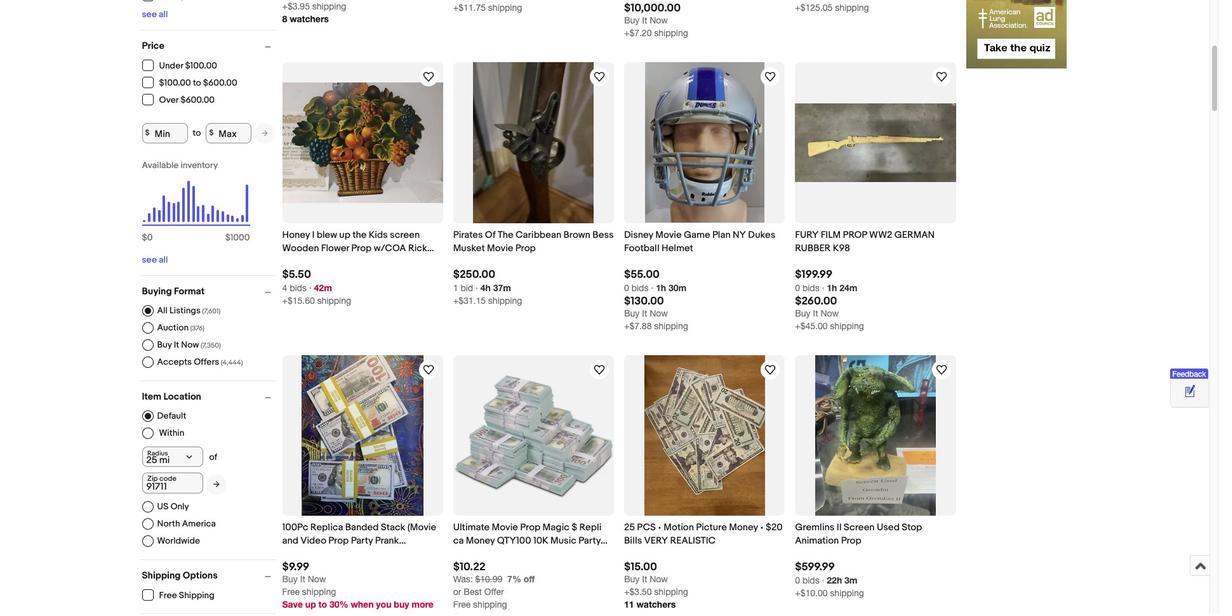 Task type: describe. For each thing, give the bounding box(es) containing it.
worldwide
[[157, 536, 200, 546]]

all listings (7,601)
[[157, 305, 221, 316]]

gremlins
[[795, 522, 835, 534]]

animation
[[795, 535, 839, 547]]

ultimate movie prop magic $ repli ca money qty100 10k music party prop fast ship image
[[453, 355, 614, 516]]

see all for second see all button
[[142, 254, 168, 265]]

blew
[[317, 229, 337, 241]]

film
[[821, 229, 841, 241]]

· for $199.99
[[822, 283, 825, 293]]

used inside honey i blew up the kids screen wooden flower prop w/coa rick moranis movie used $5.50 4 bids · 42m +$15.60 shipping
[[347, 256, 370, 268]]

buy
[[394, 599, 409, 610]]

shipping inside $15.00 buy it now +$3.50 shipping 11 watchers
[[654, 587, 688, 597]]

prop up 10k
[[520, 522, 541, 534]]

+$45.00
[[795, 321, 828, 331]]

0 vertical spatial shipping
[[142, 570, 181, 582]]

bess
[[593, 229, 614, 241]]

buy inside $55.00 0 bids · 1h 30m $130.00 buy it now +$7.88 shipping
[[624, 308, 640, 318]]

 (7,601) Items text field
[[201, 307, 221, 315]]

us only
[[157, 501, 189, 512]]

worldwide link
[[142, 536, 200, 547]]

plan
[[713, 229, 731, 241]]

advertisement region
[[966, 0, 1068, 70]]

1 vertical spatial to
[[193, 128, 201, 138]]

 (7,350) Items text field
[[199, 341, 221, 350]]

$199.99
[[795, 268, 833, 281]]

us
[[157, 501, 169, 512]]

north america
[[157, 519, 216, 529]]

movie inside the pirates of the caribbean brown bess musket movie prop
[[487, 242, 513, 254]]

available
[[142, 160, 179, 171]]

shipping options
[[142, 570, 218, 582]]

$10,000.00 buy it now +$7.20 shipping
[[624, 2, 688, 38]]

$5.50
[[282, 268, 311, 281]]

save
[[282, 599, 303, 610]]

over $600.00
[[159, 95, 215, 105]]

gremlins ii screen used stop animation prop image
[[815, 355, 936, 516]]

shipping inside $10,000.00 buy it now +$7.20 shipping
[[654, 28, 688, 38]]

bids for $55.00
[[632, 283, 649, 293]]

north
[[157, 519, 180, 529]]

w/coa
[[374, 242, 406, 254]]

disney
[[624, 229, 653, 241]]

37m
[[493, 282, 511, 293]]

america
[[182, 519, 216, 529]]

free inside $10.22 was: $10.99 7% off or best offer free shipping
[[453, 600, 471, 610]]

only
[[170, 501, 189, 512]]

of
[[485, 229, 496, 241]]

qty100
[[497, 535, 531, 547]]

now inside $15.00 buy it now +$3.50 shipping 11 watchers
[[650, 575, 668, 585]]

bids inside honey i blew up the kids screen wooden flower prop w/coa rick moranis movie used $5.50 4 bids · 42m +$15.60 shipping
[[290, 283, 307, 293]]

1 vertical spatial $600.00
[[180, 95, 215, 105]]

0 for $55.00
[[624, 283, 629, 293]]

game
[[684, 229, 710, 241]]

replica
[[310, 522, 343, 534]]

30%
[[330, 599, 348, 610]]

honey i blew up the kids screen wooden flower prop w/coa rick moranis movie used image
[[282, 82, 443, 203]]

item
[[142, 391, 161, 403]]

11
[[624, 599, 634, 610]]

2 • from the left
[[760, 522, 764, 534]]

see all for 1st see all button
[[142, 9, 168, 19]]

1 see all button from the top
[[142, 9, 168, 19]]

caribbean
[[516, 229, 562, 241]]

money inside 25 pcs • motion picture money • $20 bills very realistic
[[729, 522, 758, 534]]

· inside honey i blew up the kids screen wooden flower prop w/coa rick moranis movie used $5.50 4 bids · 42m +$15.60 shipping
[[309, 283, 312, 293]]

shipping inside honey i blew up the kids screen wooden flower prop w/coa rick moranis movie used $5.50 4 bids · 42m +$15.60 shipping
[[317, 296, 351, 306]]

$199.99 0 bids · 1h 24m $260.00 buy it now +$45.00 shipping
[[795, 268, 864, 331]]

(movie
[[408, 522, 436, 534]]

offers
[[194, 357, 219, 367]]

Maximum Value in $ text field
[[206, 123, 252, 143]]

buy down auction
[[157, 339, 172, 350]]

buy inside $10,000.00 buy it now +$7.20 shipping
[[624, 15, 640, 26]]

$599.99
[[795, 561, 835, 574]]

auction
[[157, 322, 189, 333]]

free inside 100pc replica banded stack (movie and video prop party prank education ) $9.99 buy it now free shipping save up to 30% when you buy more
[[282, 587, 300, 597]]

(7,350)
[[201, 341, 221, 350]]

watchers inside $15.00 buy it now +$3.50 shipping 11 watchers
[[637, 599, 676, 610]]

of
[[209, 452, 217, 463]]

accepts
[[157, 357, 192, 367]]

· for $250.00
[[476, 283, 478, 293]]

over $600.00 link
[[142, 94, 215, 105]]

football
[[624, 242, 660, 254]]

$260.00
[[795, 295, 837, 308]]

shipping inside '$599.99 0 bids · 22h 3m +$10.00 shipping'
[[830, 589, 864, 599]]

+$15.60
[[282, 296, 315, 306]]

+$3.50
[[624, 587, 652, 597]]

3m
[[845, 575, 858, 586]]

helmet
[[662, 242, 693, 254]]

shipping inside $199.99 0 bids · 1h 24m $260.00 buy it now +$45.00 shipping
[[830, 321, 864, 331]]

musket
[[453, 242, 485, 254]]

auction (376)
[[157, 322, 205, 333]]

)
[[328, 549, 330, 561]]

shipping inside $55.00 0 bids · 1h 30m $130.00 buy it now +$7.88 shipping
[[654, 321, 688, 331]]

0 horizontal spatial free
[[159, 591, 177, 601]]

pirates of the caribbean brown bess musket movie prop
[[453, 229, 614, 254]]

shipping inside +$3.95 shipping 8 watchers
[[312, 1, 346, 12]]

honey
[[282, 229, 310, 241]]

when
[[351, 599, 374, 610]]

$100.00 inside $100.00 to $600.00 'link'
[[159, 77, 191, 88]]

$599.99 0 bids · 22h 3m +$10.00 shipping
[[795, 561, 864, 599]]

under $100.00 link
[[142, 59, 218, 71]]

realistic
[[670, 535, 716, 547]]

it inside $55.00 0 bids · 1h 30m $130.00 buy it now +$7.88 shipping
[[642, 308, 647, 318]]

format
[[174, 285, 205, 298]]

1 • from the left
[[658, 522, 662, 534]]

it inside 100pc replica banded stack (movie and video prop party prank education ) $9.99 buy it now free shipping save up to 30% when you buy more
[[300, 575, 305, 585]]

ultimate
[[453, 522, 490, 534]]

100pc replica banded stack (movie and video prop party prank education ) heading
[[282, 522, 436, 561]]

watchers inside +$3.95 shipping 8 watchers
[[290, 13, 329, 24]]

24m
[[840, 282, 858, 293]]

buy it now (7,350)
[[157, 339, 221, 350]]

screen
[[844, 522, 875, 534]]

party inside 100pc replica banded stack (movie and video prop party prank education ) $9.99 buy it now free shipping save up to 30% when you buy more
[[351, 535, 373, 547]]

$ up buying format dropdown button on the left top
[[225, 232, 230, 243]]

item location
[[142, 391, 201, 403]]

· for $599.99
[[822, 576, 825, 586]]

banded
[[345, 522, 379, 534]]

it inside $199.99 0 bids · 1h 24m $260.00 buy it now +$45.00 shipping
[[813, 308, 818, 318]]

or
[[453, 587, 461, 597]]

$10.99
[[475, 575, 503, 585]]

ii
[[837, 522, 842, 534]]

the
[[498, 229, 514, 241]]

100pc replica banded stack (movie and video prop party prank education ) link
[[282, 521, 443, 561]]

· for $55.00
[[651, 283, 654, 293]]

moranis
[[282, 256, 317, 268]]

0 for $
[[147, 232, 153, 243]]

25
[[624, 522, 635, 534]]

buy inside $199.99 0 bids · 1h 24m $260.00 buy it now +$45.00 shipping
[[795, 308, 811, 318]]

watch gremlins ii screen used stop animation prop image
[[934, 362, 949, 378]]

fury film prop ww2 german rubber k98 heading
[[795, 229, 935, 254]]

$250.00 1 bid · 4h 37m +$31.15 shipping
[[453, 268, 522, 306]]

buying
[[142, 285, 172, 298]]

$ inside ultimate movie prop magic $ repli ca money qty100 10k music party prop fast ship
[[572, 522, 577, 534]]

watch pirates of the caribbean brown bess musket movie prop image
[[592, 69, 607, 85]]

4h
[[481, 282, 491, 293]]



Task type: vqa. For each thing, say whether or not it's contained in the screenshot.


Task type: locate. For each thing, give the bounding box(es) containing it.
shipping right +$125.05 at right top
[[835, 3, 869, 13]]

0 vertical spatial up
[[339, 229, 350, 241]]

see for 1st see all button
[[142, 9, 157, 19]]

•
[[658, 522, 662, 534], [760, 522, 764, 534]]

0 horizontal spatial •
[[658, 522, 662, 534]]

$600.00 down under $100.00
[[203, 77, 237, 88]]

30m
[[669, 282, 687, 293]]

1 horizontal spatial •
[[760, 522, 764, 534]]

• right "pcs"
[[658, 522, 662, 534]]

ww2
[[869, 229, 893, 241]]

· inside the $250.00 1 bid · 4h 37m +$31.15 shipping
[[476, 283, 478, 293]]

1h for $55.00
[[656, 282, 666, 293]]

$600.00 down $100.00 to $600.00
[[180, 95, 215, 105]]

buy inside $15.00 buy it now +$3.50 shipping 11 watchers
[[624, 575, 640, 585]]

prop inside honey i blew up the kids screen wooden flower prop w/coa rick moranis movie used $5.50 4 bids · 42m +$15.60 shipping
[[351, 242, 372, 254]]

1 horizontal spatial party
[[579, 535, 601, 547]]

shipping inside the $250.00 1 bid · 4h 37m +$31.15 shipping
[[488, 296, 522, 306]]

see all button
[[142, 9, 168, 19], [142, 254, 168, 265]]

graph of available inventory between $0 and $1000+ image
[[142, 160, 250, 249]]

shipping
[[142, 570, 181, 582], [179, 591, 215, 601]]

up left the
[[339, 229, 350, 241]]

ultimate movie prop magic $ repli ca money qty100 10k music party prop fast ship
[[453, 522, 602, 561]]

money
[[729, 522, 758, 534], [466, 535, 495, 547]]

party down 'banded'
[[351, 535, 373, 547]]

available inventory
[[142, 160, 218, 171]]

wooden
[[282, 242, 319, 254]]

shipping down 37m
[[488, 296, 522, 306]]

now inside 100pc replica banded stack (movie and video prop party prank education ) $9.99 buy it now free shipping save up to 30% when you buy more
[[308, 575, 326, 585]]

now down $9.99
[[308, 575, 326, 585]]

to left 30%
[[319, 599, 327, 610]]

0 vertical spatial see
[[142, 9, 157, 19]]

i
[[312, 229, 315, 241]]

1 see from the top
[[142, 9, 157, 19]]

+$7.20
[[624, 28, 652, 38]]

+$31.15
[[453, 296, 486, 306]]

off
[[524, 574, 535, 585]]

+$3.95
[[282, 1, 310, 12]]

gremlins ii screen used stop animation prop link
[[795, 521, 956, 548]]

1 vertical spatial watchers
[[637, 599, 676, 610]]

 (376) Items text field
[[189, 324, 205, 332]]

1h left 24m on the right top of the page
[[827, 282, 837, 293]]

2 see all button from the top
[[142, 254, 168, 265]]

used down the
[[347, 256, 370, 268]]

$10,000.00
[[624, 2, 681, 15]]

0 vertical spatial $600.00
[[203, 77, 237, 88]]

$ up the inventory
[[209, 128, 214, 138]]

· inside $55.00 0 bids · 1h 30m $130.00 buy it now +$7.88 shipping
[[651, 283, 654, 293]]

more
[[412, 599, 434, 610]]

up inside honey i blew up the kids screen wooden flower prop w/coa rick moranis movie used $5.50 4 bids · 42m +$15.60 shipping
[[339, 229, 350, 241]]

1 vertical spatial money
[[466, 535, 495, 547]]

+$11.75 shipping
[[453, 3, 522, 13]]

buy inside 100pc replica banded stack (movie and video prop party prank education ) $9.99 buy it now free shipping save up to 30% when you buy more
[[282, 575, 298, 585]]

watch honey i blew up the kids screen wooden flower prop w/coa rick moranis movie used image
[[421, 69, 436, 85]]

ship
[[496, 549, 515, 561]]

honey i blew up the kids screen wooden flower prop w/coa rick moranis movie used heading
[[282, 229, 434, 268]]

shipping up free shipping link
[[142, 570, 181, 582]]

1 see all from the top
[[142, 9, 168, 19]]

prop down ca
[[453, 549, 474, 561]]

0 horizontal spatial up
[[305, 599, 316, 610]]

· up $260.00
[[822, 283, 825, 293]]

was:
[[453, 575, 473, 585]]

Minimum Value in $ text field
[[142, 123, 188, 143]]

2 1h from the left
[[827, 282, 837, 293]]

see all button down $ 0 at the left top of the page
[[142, 254, 168, 265]]

it down $10,000.00
[[642, 15, 647, 26]]

bids down $199.99
[[803, 283, 820, 293]]

money left $20
[[729, 522, 758, 534]]

buy up the +$7.20
[[624, 15, 640, 26]]

1 all from the top
[[159, 9, 168, 19]]

$55.00
[[624, 268, 660, 281]]

movie inside disney movie game plan ny dukes football helmet
[[656, 229, 682, 241]]

movie down 'the'
[[487, 242, 513, 254]]

$ up buying
[[142, 232, 147, 243]]

used inside the "gremlins ii screen used stop animation prop"
[[877, 522, 900, 534]]

shipping down $10,000.00
[[654, 28, 688, 38]]

gremlins ii screen used stop animation prop
[[795, 522, 922, 547]]

all
[[159, 9, 168, 19], [159, 254, 168, 265]]

+$3.95 shipping 8 watchers
[[282, 1, 346, 24]]

22h
[[827, 575, 842, 586]]

magic
[[543, 522, 570, 534]]

0 horizontal spatial money
[[466, 535, 495, 547]]

· left 42m
[[309, 283, 312, 293]]

free up save
[[282, 587, 300, 597]]

1 vertical spatial all
[[159, 254, 168, 265]]

buy down $9.99
[[282, 575, 298, 585]]

shipping right +$3.95
[[312, 1, 346, 12]]

1h for $199.99
[[827, 282, 837, 293]]

up right save
[[305, 599, 316, 610]]

see all up "price"
[[142, 9, 168, 19]]

42m
[[314, 282, 332, 293]]

shipping right the +$45.00
[[830, 321, 864, 331]]

prop inside 100pc replica banded stack (movie and video prop party prank education ) $9.99 buy it now free shipping save up to 30% when you buy more
[[329, 535, 349, 547]]

shipping right '+$7.88' in the bottom right of the page
[[654, 321, 688, 331]]

watch 25 pcs • motion picture money • $20 bills very realistic image
[[763, 362, 778, 378]]

shipping down offer
[[473, 600, 507, 610]]

0 inside '$599.99 0 bids · 22h 3m +$10.00 shipping'
[[795, 576, 800, 586]]

· left 4h
[[476, 283, 478, 293]]

0 for $199.99
[[795, 283, 800, 293]]

· inside $199.99 0 bids · 1h 24m $260.00 buy it now +$45.00 shipping
[[822, 283, 825, 293]]

under $100.00
[[159, 60, 217, 71]]

fury film prop ww2 german rubber k98 image
[[795, 103, 956, 182]]

shipping right +$3.50
[[654, 587, 688, 597]]

1h inside $199.99 0 bids · 1h 24m $260.00 buy it now +$45.00 shipping
[[827, 282, 837, 293]]

bids up +$15.60
[[290, 283, 307, 293]]

$130.00
[[624, 295, 664, 308]]

$600.00
[[203, 77, 237, 88], [180, 95, 215, 105]]

it down $260.00
[[813, 308, 818, 318]]

see for second see all button
[[142, 254, 157, 265]]

north america link
[[142, 519, 216, 530]]

+$7.88
[[624, 321, 652, 331]]

buy up +$3.50
[[624, 575, 640, 585]]

buy
[[624, 15, 640, 26], [624, 308, 640, 318], [795, 308, 811, 318], [157, 339, 172, 350], [282, 575, 298, 585], [624, 575, 640, 585]]

to inside $100.00 to $600.00 'link'
[[193, 77, 201, 88]]

1
[[453, 283, 458, 293]]

it up 'accepts'
[[174, 339, 179, 350]]

2 vertical spatial to
[[319, 599, 327, 610]]

0 horizontal spatial watchers
[[290, 13, 329, 24]]

to inside 100pc replica banded stack (movie and video prop party prank education ) $9.99 buy it now free shipping save up to 30% when you buy more
[[319, 599, 327, 610]]

2 horizontal spatial free
[[453, 600, 471, 610]]

shipping
[[312, 1, 346, 12], [488, 3, 522, 13], [835, 3, 869, 13], [654, 28, 688, 38], [317, 296, 351, 306], [488, 296, 522, 306], [654, 321, 688, 331], [830, 321, 864, 331], [302, 587, 336, 597], [654, 587, 688, 597], [830, 589, 864, 599], [473, 600, 507, 610]]

now down $10,000.00
[[650, 15, 668, 26]]

0 vertical spatial watchers
[[290, 13, 329, 24]]

(376)
[[190, 324, 205, 332]]

used left stop
[[877, 522, 900, 534]]

shipping right +$11.75 at the left top of the page
[[488, 3, 522, 13]]

watchers down +$3.50
[[637, 599, 676, 610]]

watchers down +$3.95
[[290, 13, 329, 24]]

best
[[464, 587, 482, 597]]

gremlins ii screen used stop animation prop heading
[[795, 522, 922, 547]]

1 vertical spatial shipping
[[179, 591, 215, 601]]

pirates of the caribbean brown bess musket movie prop image
[[473, 62, 594, 223]]

0 down $55.00
[[624, 283, 629, 293]]

+$125.05
[[795, 3, 833, 13]]

1 vertical spatial see all button
[[142, 254, 168, 265]]

now down (376) items text box
[[181, 339, 199, 350]]

$ 0
[[142, 232, 153, 243]]

money up "fast"
[[466, 535, 495, 547]]

offer
[[484, 587, 504, 597]]

$55.00 0 bids · 1h 30m $130.00 buy it now +$7.88 shipping
[[624, 268, 688, 331]]

0 vertical spatial to
[[193, 77, 201, 88]]

free down shipping options
[[159, 591, 177, 601]]

now inside $55.00 0 bids · 1h 30m $130.00 buy it now +$7.88 shipping
[[650, 308, 668, 318]]

0 vertical spatial $100.00
[[185, 60, 217, 71]]

· up "$130.00"
[[651, 283, 654, 293]]

none text field containing was:
[[453, 575, 503, 585]]

· inside '$599.99 0 bids · 22h 3m +$10.00 shipping'
[[822, 576, 825, 586]]

25 pcs • motion picture money • $20 bills very realistic heading
[[624, 522, 783, 547]]

0 horizontal spatial used
[[347, 256, 370, 268]]

all up "price"
[[159, 9, 168, 19]]

0 horizontal spatial 1h
[[656, 282, 666, 293]]

1 vertical spatial see
[[142, 254, 157, 265]]

watch ultimate movie prop magic $ repli ca money qty100 10k music party prop fast ship image
[[592, 362, 607, 378]]

2 see all from the top
[[142, 254, 168, 265]]

100pc
[[282, 522, 308, 534]]

bids inside $199.99 0 bids · 1h 24m $260.00 buy it now +$45.00 shipping
[[803, 283, 820, 293]]

prop
[[843, 229, 867, 241]]

all
[[157, 305, 168, 316]]

it inside $10,000.00 buy it now +$7.20 shipping
[[642, 15, 647, 26]]

2 party from the left
[[579, 535, 601, 547]]

prop inside the "gremlins ii screen used stop animation prop"
[[841, 535, 862, 547]]

ultimate movie prop magic $ repli ca money qty100 10k music party prop fast ship heading
[[453, 522, 608, 561]]

options
[[183, 570, 218, 582]]

rick
[[408, 242, 427, 254]]

$100.00 up over $600.00 link
[[159, 77, 191, 88]]

1 1h from the left
[[656, 282, 666, 293]]

you
[[376, 599, 392, 610]]

2 all from the top
[[159, 254, 168, 265]]

1 party from the left
[[351, 535, 373, 547]]

party inside ultimate movie prop magic $ repli ca money qty100 10k music party prop fast ship
[[579, 535, 601, 547]]

1h inside $55.00 0 bids · 1h 30m $130.00 buy it now +$7.88 shipping
[[656, 282, 666, 293]]

+$11.75
[[453, 3, 486, 13]]

$10.22
[[453, 561, 486, 574]]

$ left "repli"
[[572, 522, 577, 534]]

and
[[282, 535, 298, 547]]

bids for $199.99
[[803, 283, 820, 293]]

buy up the +$45.00
[[795, 308, 811, 318]]

shipping down 3m
[[830, 589, 864, 599]]

1 horizontal spatial free
[[282, 587, 300, 597]]

the
[[353, 229, 367, 241]]

(7,601)
[[202, 307, 221, 315]]

pirates of the caribbean brown bess musket movie prop heading
[[453, 229, 614, 254]]

see down $ 0 at the left top of the page
[[142, 254, 157, 265]]

0 inside $55.00 0 bids · 1h 30m $130.00 buy it now +$7.88 shipping
[[624, 283, 629, 293]]

movie inside ultimate movie prop magic $ repli ca money qty100 10k music party prop fast ship
[[492, 522, 518, 534]]

flower
[[321, 242, 349, 254]]

0 for $599.99
[[795, 576, 800, 586]]

dukes
[[748, 229, 776, 241]]

screen
[[390, 229, 420, 241]]

0 vertical spatial see all
[[142, 9, 168, 19]]

0 inside $199.99 0 bids · 1h 24m $260.00 buy it now +$45.00 shipping
[[795, 283, 800, 293]]

• left $20
[[760, 522, 764, 534]]

bids inside '$599.99 0 bids · 22h 3m +$10.00 shipping'
[[803, 576, 820, 586]]

10k
[[533, 535, 549, 547]]

1 horizontal spatial money
[[729, 522, 758, 534]]

25 pcs • motion picture money • $20 bills very realistic image
[[644, 355, 765, 516]]

k98
[[833, 242, 850, 254]]

prop down caribbean on the left top
[[516, 242, 536, 254]]

0 inside image
[[147, 232, 153, 243]]

1 vertical spatial $100.00
[[159, 77, 191, 88]]

$15.00
[[624, 561, 657, 574]]

2 see from the top
[[142, 254, 157, 265]]

1 vertical spatial used
[[877, 522, 900, 534]]

shipping inside $10.22 was: $10.99 7% off or best offer free shipping
[[473, 600, 507, 610]]

None text field
[[453, 575, 503, 585]]

$100.00 up $100.00 to $600.00
[[185, 60, 217, 71]]

bids inside $55.00 0 bids · 1h 30m $130.00 buy it now +$7.88 shipping
[[632, 283, 649, 293]]

1 vertical spatial up
[[305, 599, 316, 610]]

movie up the helmet
[[656, 229, 682, 241]]

bids up +$10.00
[[803, 576, 820, 586]]

1 horizontal spatial 1h
[[827, 282, 837, 293]]

buy up '+$7.88' in the bottom right of the page
[[624, 308, 640, 318]]

0 down $199.99
[[795, 283, 800, 293]]

watch disney movie game plan ny dukes football helmet image
[[763, 69, 778, 85]]

ultimate movie prop magic $ repli ca money qty100 10k music party prop fast ship link
[[453, 521, 614, 561]]

0 vertical spatial all
[[159, 9, 168, 19]]

default
[[157, 411, 186, 421]]

to right minimum value in $ text box
[[193, 128, 201, 138]]

 (4,444) Items text field
[[219, 358, 243, 367]]

8
[[282, 13, 287, 24]]

$600.00 inside 'link'
[[203, 77, 237, 88]]

1h left 30m
[[656, 282, 666, 293]]

4
[[282, 283, 287, 293]]

0 vertical spatial money
[[729, 522, 758, 534]]

shipping up 30%
[[302, 587, 336, 597]]

see up "price"
[[142, 9, 157, 19]]

it inside $15.00 buy it now +$3.50 shipping 11 watchers
[[642, 575, 647, 585]]

now down $15.00
[[650, 575, 668, 585]]

video
[[301, 535, 326, 547]]

watchers
[[290, 13, 329, 24], [637, 599, 676, 610]]

it down $9.99
[[300, 575, 305, 585]]

+$125.05 shipping
[[795, 3, 869, 13]]

it down "$130.00"
[[642, 308, 647, 318]]

pirates
[[453, 229, 483, 241]]

$ up available
[[145, 128, 150, 138]]

shipping inside 100pc replica banded stack (movie and video prop party prank education ) $9.99 buy it now free shipping save up to 30% when you buy more
[[302, 587, 336, 597]]

free shipping link
[[142, 590, 215, 601]]

$9.99
[[282, 561, 309, 574]]

disney movie game plan ny dukes football helmet heading
[[624, 229, 776, 254]]

0 up +$10.00
[[795, 576, 800, 586]]

1 horizontal spatial up
[[339, 229, 350, 241]]

up
[[339, 229, 350, 241], [305, 599, 316, 610]]

buying format
[[142, 285, 205, 298]]

pirates of the caribbean brown bess musket movie prop link
[[453, 228, 614, 255]]

None text field
[[142, 473, 203, 494]]

now inside $10,000.00 buy it now +$7.20 shipping
[[650, 15, 668, 26]]

ny
[[733, 229, 746, 241]]

1 horizontal spatial used
[[877, 522, 900, 534]]

prop down screen
[[841, 535, 862, 547]]

bids for $599.99
[[803, 576, 820, 586]]

0 up buying
[[147, 232, 153, 243]]

0 vertical spatial used
[[347, 256, 370, 268]]

1 horizontal spatial watchers
[[637, 599, 676, 610]]

under
[[159, 60, 183, 71]]

shipping down options
[[179, 591, 215, 601]]

100pc replica banded stack (movie and video prop party prank education ) image
[[302, 355, 424, 516]]

within
[[159, 428, 184, 439]]

now down $260.00
[[821, 308, 839, 318]]

free down or
[[453, 600, 471, 610]]

money inside ultimate movie prop magic $ repli ca money qty100 10k music party prop fast ship
[[466, 535, 495, 547]]

all up buying
[[159, 254, 168, 265]]

prop down the
[[351, 242, 372, 254]]

shipping down 42m
[[317, 296, 351, 306]]

apply within filter image
[[213, 481, 219, 489]]

prop inside the pirates of the caribbean brown bess musket movie prop
[[516, 242, 536, 254]]

free
[[282, 587, 300, 597], [159, 591, 177, 601], [453, 600, 471, 610]]

it down $15.00
[[642, 575, 647, 585]]

party down "repli"
[[579, 535, 601, 547]]

· left "22h" at the right bottom
[[822, 576, 825, 586]]

bids down $55.00
[[632, 283, 649, 293]]

default link
[[142, 411, 186, 422]]

watch fury film prop ww2 german rubber k98 image
[[934, 69, 949, 85]]

movie inside honey i blew up the kids screen wooden flower prop w/coa rick moranis movie used $5.50 4 bids · 42m +$15.60 shipping
[[319, 256, 345, 268]]

prop up ')'
[[329, 535, 349, 547]]

up inside 100pc replica banded stack (movie and video prop party prank education ) $9.99 buy it now free shipping save up to 30% when you buy more
[[305, 599, 316, 610]]

to down under $100.00
[[193, 77, 201, 88]]

0 horizontal spatial party
[[351, 535, 373, 547]]

see all down $ 0 at the left top of the page
[[142, 254, 168, 265]]

movie down flower
[[319, 256, 345, 268]]

fury film prop ww2 german rubber k98
[[795, 229, 935, 254]]

$100.00 inside under $100.00 link
[[185, 60, 217, 71]]

watch 100pc replica banded stack (movie and video prop party prank education ) image
[[421, 362, 436, 378]]

movie up qty100
[[492, 522, 518, 534]]

now inside $199.99 0 bids · 1h 24m $260.00 buy it now +$45.00 shipping
[[821, 308, 839, 318]]

1 vertical spatial see all
[[142, 254, 168, 265]]

see all button up "price"
[[142, 9, 168, 19]]

0 vertical spatial see all button
[[142, 9, 168, 19]]

fast
[[476, 549, 494, 561]]

disney movie game plan ny dukes football helmet image
[[645, 62, 764, 223]]

music
[[551, 535, 577, 547]]

very
[[644, 535, 668, 547]]

now down "$130.00"
[[650, 308, 668, 318]]



